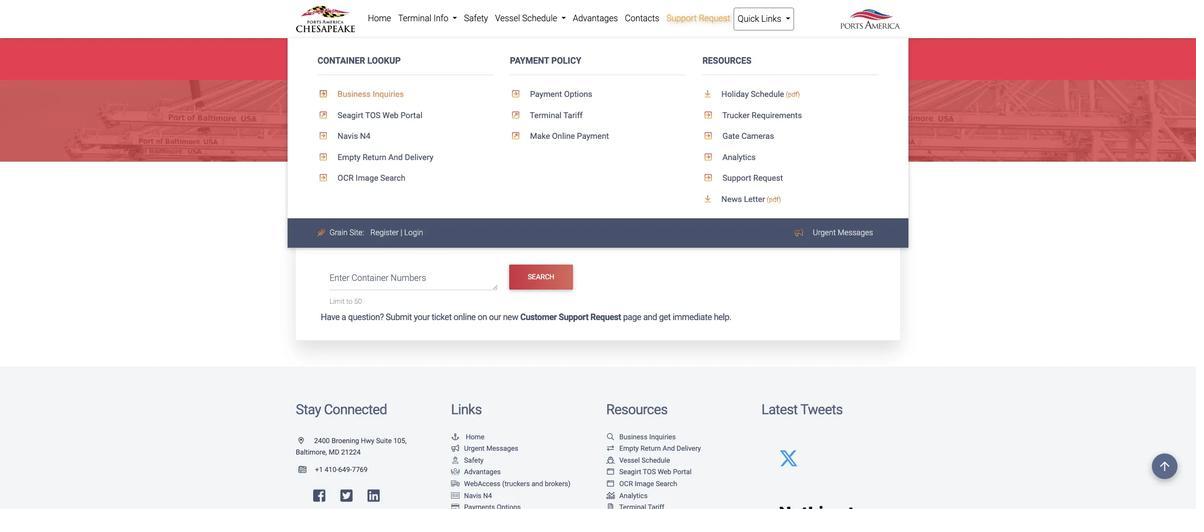 Task type: locate. For each thing, give the bounding box(es) containing it.
trucker
[[723, 110, 750, 120]]

tos right browser icon
[[643, 468, 656, 477]]

business inquiries down 3:30
[[336, 89, 404, 99]]

support request link up vail
[[663, 8, 734, 29]]

0 vertical spatial schedule
[[522, 13, 558, 23]]

gate
[[723, 131, 740, 141]]

home up wheat image
[[305, 178, 328, 188]]

container for container availability
[[334, 230, 370, 241]]

1 horizontal spatial gate
[[705, 48, 721, 58]]

tos down pm,
[[366, 110, 381, 120]]

seagirt down –
[[338, 110, 364, 120]]

and inside the seagirt marine terminal gates will be open on october 9th, columbus day. the main gate and new vail gate will process trucks from 6:00 am – 3:30 pm, reefers included.
[[656, 48, 670, 58]]

business inquiries right search image
[[620, 433, 676, 441]]

1 safety from the top
[[464, 13, 488, 23]]

ocr image search link for resources
[[607, 480, 678, 488]]

0 vertical spatial urgent messages
[[813, 228, 874, 238]]

1 horizontal spatial resources
[[703, 56, 752, 66]]

immediate
[[673, 312, 712, 323]]

october
[[496, 48, 525, 58]]

1 vertical spatial support request
[[721, 173, 784, 183]]

requirements
[[752, 110, 803, 120]]

web right browser icon
[[658, 468, 672, 477]]

will left be
[[438, 48, 449, 58]]

business inquiries up register
[[340, 178, 409, 188]]

1 vertical spatial search
[[528, 273, 555, 281]]

2 will from the left
[[724, 48, 734, 58]]

analytics right the analytics image
[[620, 492, 648, 500]]

seagirt tos web portal down pm,
[[336, 110, 423, 120]]

0 vertical spatial business inquiries link
[[318, 84, 494, 105]]

home for the 'home' link corresponding to contacts link
[[368, 13, 391, 23]]

new
[[503, 312, 519, 323]]

urgent messages link right bullhorn image
[[808, 223, 879, 243]]

resources up holiday
[[703, 56, 752, 66]]

terminal left info
[[398, 13, 432, 23]]

1 horizontal spatial empty return and delivery
[[620, 445, 702, 453]]

home link
[[365, 8, 395, 29], [305, 178, 328, 188], [451, 433, 485, 441]]

0 horizontal spatial ocr image search
[[336, 173, 406, 183]]

home link up marine
[[365, 8, 395, 29]]

cameras
[[742, 131, 775, 141]]

ocr image search inside quick links element
[[336, 173, 406, 183]]

on left our
[[478, 312, 487, 323]]

+1
[[315, 466, 323, 474]]

container lookup
[[318, 56, 401, 66]]

1 vertical spatial messages
[[487, 445, 519, 453]]

1 horizontal spatial search
[[528, 273, 555, 281]]

1 vertical spatial navis n4 link
[[451, 492, 492, 500]]

2 gate from the left
[[705, 48, 721, 58]]

1 horizontal spatial urgent messages
[[813, 228, 874, 238]]

0 vertical spatial portal
[[401, 110, 423, 120]]

1 horizontal spatial portal
[[673, 468, 692, 477]]

1 vertical spatial empty return and delivery
[[620, 445, 702, 453]]

quick links link
[[734, 8, 795, 31]]

0 vertical spatial navis n4
[[336, 131, 371, 141]]

schedule inside quick links element
[[751, 89, 785, 99]]

stay
[[296, 402, 321, 418]]

urgent right bullhorn image
[[813, 228, 836, 238]]

business inquiries link up exchange icon at the right bottom of page
[[607, 433, 676, 441]]

inquiries
[[373, 89, 404, 99], [377, 178, 409, 188], [650, 433, 676, 441]]

0 horizontal spatial vessel
[[495, 13, 520, 23]]

1 horizontal spatial empty
[[620, 445, 639, 453]]

the
[[313, 48, 327, 58], [602, 48, 616, 58]]

410-
[[325, 466, 339, 474]]

terminal for terminal info
[[398, 13, 432, 23]]

1 vertical spatial advantages
[[464, 468, 501, 477]]

1 horizontal spatial web
[[658, 468, 672, 477]]

tos inside quick links element
[[366, 110, 381, 120]]

0 vertical spatial business
[[338, 89, 371, 99]]

1 horizontal spatial urgent
[[813, 228, 836, 238]]

on right open
[[484, 48, 493, 58]]

empty
[[338, 152, 361, 162], [620, 445, 639, 453]]

ocr
[[338, 173, 354, 183], [620, 480, 633, 488]]

n4
[[360, 131, 371, 141], [483, 492, 492, 500]]

inquiries right search image
[[650, 433, 676, 441]]

analytics link
[[703, 147, 879, 168], [607, 492, 648, 500]]

support up new in the top right of the page
[[667, 13, 697, 23]]

request left page
[[591, 312, 622, 323]]

marine
[[357, 48, 382, 58]]

0 horizontal spatial ocr image search link
[[318, 168, 494, 189]]

0 horizontal spatial return
[[363, 152, 387, 162]]

urgent messages right bullhorn image
[[813, 228, 874, 238]]

1 vertical spatial portal
[[673, 468, 692, 477]]

1 horizontal spatial (pdf)
[[786, 91, 801, 99]]

arrow to bottom image
[[703, 195, 720, 203]]

the right day.
[[602, 48, 616, 58]]

web
[[383, 110, 399, 120], [658, 468, 672, 477]]

1 the from the left
[[313, 48, 327, 58]]

advantages up the 'webaccess'
[[464, 468, 501, 477]]

ocr image search
[[336, 173, 406, 183], [620, 480, 678, 488]]

safety up open
[[464, 13, 488, 23]]

1 vertical spatial seagirt tos web portal link
[[607, 468, 692, 477]]

seagirt right browser icon
[[620, 468, 642, 477]]

seagirt tos web portal link
[[318, 105, 494, 126], [607, 468, 692, 477]]

1 horizontal spatial seagirt tos web portal
[[620, 468, 692, 477]]

business inquiries link
[[318, 84, 494, 105], [607, 433, 676, 441]]

home
[[368, 13, 391, 23], [305, 178, 328, 188], [466, 433, 485, 441]]

and left brokers)
[[532, 480, 543, 488]]

(pdf) inside news letter (pdf)
[[767, 196, 781, 204]]

urgent right bullhorn icon
[[464, 445, 485, 453]]

user hard hat image
[[451, 458, 460, 465]]

seagirt up "am"
[[329, 48, 355, 58]]

schedule up 9th,
[[522, 13, 558, 23]]

main
[[618, 48, 636, 58]]

facebook square image
[[313, 490, 326, 504]]

availability
[[372, 230, 411, 241]]

webaccess (truckers and brokers) link
[[451, 480, 571, 488]]

2400 broening hwy suite 105, baltimore, md 21224 link
[[296, 437, 407, 457]]

1 vertical spatial analytics
[[620, 492, 648, 500]]

webaccess
[[464, 480, 501, 488]]

2 vertical spatial schedule
[[642, 457, 670, 465]]

1 vertical spatial urgent messages link
[[451, 445, 519, 453]]

messages
[[838, 228, 874, 238], [487, 445, 519, 453]]

make
[[530, 131, 550, 141]]

web inside quick links element
[[383, 110, 399, 120]]

bullhorn image
[[795, 229, 806, 237]]

analytics down gate
[[721, 152, 756, 162]]

1 gate from the left
[[638, 48, 654, 58]]

advantages
[[573, 13, 618, 23], [464, 468, 501, 477]]

2 horizontal spatial support
[[723, 173, 752, 183]]

2 vertical spatial home link
[[451, 433, 485, 441]]

1 vertical spatial ocr
[[620, 480, 633, 488]]

the up 6:00
[[313, 48, 327, 58]]

register | login
[[371, 228, 423, 238]]

request up the letter
[[754, 173, 784, 183]]

search button
[[509, 265, 574, 290]]

(pdf) up trucker requirements link
[[786, 91, 801, 99]]

0 vertical spatial and
[[656, 48, 670, 58]]

2 vertical spatial request
[[591, 312, 622, 323]]

urgent inside quick links element
[[813, 228, 836, 238]]

search inside quick links element
[[381, 173, 406, 183]]

navis n4
[[336, 131, 371, 141], [464, 492, 492, 500]]

advantages link up day.
[[570, 8, 622, 29]]

web down pm,
[[383, 110, 399, 120]]

to
[[347, 297, 353, 306]]

ocr image search link inside quick links element
[[318, 168, 494, 189]]

0 horizontal spatial ocr
[[338, 173, 354, 183]]

7769
[[352, 466, 368, 474]]

2 vertical spatial payment
[[577, 131, 609, 141]]

home link up bullhorn icon
[[451, 433, 485, 441]]

vessel schedule right ship 'icon'
[[620, 457, 670, 465]]

1 vertical spatial payment
[[530, 89, 562, 99]]

stay connected
[[296, 402, 387, 418]]

gate right main
[[638, 48, 654, 58]]

register link
[[371, 228, 399, 238]]

gate
[[638, 48, 654, 58], [705, 48, 721, 58]]

baltimore,
[[296, 449, 327, 457]]

business up site:
[[340, 178, 375, 188]]

0 vertical spatial inquiries
[[373, 89, 404, 99]]

seagirt
[[329, 48, 355, 58], [338, 110, 364, 120], [620, 468, 642, 477]]

business inquiries inside quick links element
[[336, 89, 404, 99]]

trucker requirements link
[[703, 105, 879, 126]]

0 vertical spatial advantages
[[573, 13, 618, 23]]

safety link down bullhorn icon
[[451, 457, 484, 465]]

and left new in the top right of the page
[[656, 48, 670, 58]]

seagirt tos web portal right browser icon
[[620, 468, 692, 477]]

business inquiries link down reefers
[[318, 84, 494, 105]]

home right anchor image
[[466, 433, 485, 441]]

advantages link up the 'webaccess'
[[451, 468, 501, 477]]

business right search image
[[620, 433, 648, 441]]

navis n4 inside quick links element
[[336, 131, 371, 141]]

1 vertical spatial vessel schedule
[[620, 457, 670, 465]]

terminal up reefers
[[384, 48, 413, 58]]

advantages up day.
[[573, 13, 618, 23]]

support inside quick links element
[[723, 173, 752, 183]]

1 vertical spatial ocr image search
[[620, 480, 678, 488]]

0 horizontal spatial image
[[356, 173, 379, 183]]

payment for payment options
[[530, 89, 562, 99]]

urgent messages inside quick links element
[[813, 228, 874, 238]]

0 vertical spatial request
[[699, 13, 731, 23]]

2 vertical spatial home
[[466, 433, 485, 441]]

terminal for terminal tariff
[[530, 110, 562, 120]]

portal
[[401, 110, 423, 120], [673, 468, 692, 477]]

grain site:
[[330, 228, 364, 238]]

support up news
[[723, 173, 752, 183]]

inquiries up register | login
[[377, 178, 409, 188]]

(pdf) for letter
[[767, 196, 781, 204]]

enter container numbers
[[330, 273, 426, 283]]

bullhorn image
[[451, 446, 460, 453]]

gate right vail
[[705, 48, 721, 58]]

container for container lookup
[[318, 56, 365, 66]]

0 horizontal spatial navis n4
[[336, 131, 371, 141]]

business inquiries
[[336, 89, 404, 99], [340, 178, 409, 188], [620, 433, 676, 441]]

page
[[623, 312, 642, 323]]

request left quick
[[699, 13, 731, 23]]

navis
[[338, 131, 358, 141], [464, 492, 482, 500]]

1 horizontal spatial vessel
[[620, 457, 640, 465]]

request inside quick links element
[[754, 173, 784, 183]]

phone office image
[[299, 467, 315, 474]]

vessel schedule up 9th,
[[495, 13, 560, 23]]

0 vertical spatial (pdf)
[[786, 91, 801, 99]]

1 vertical spatial and
[[663, 445, 675, 453]]

ocr image search link
[[318, 168, 494, 189], [607, 480, 678, 488]]

1 vertical spatial analytics link
[[607, 492, 648, 500]]

business inquiries link for resources
[[607, 433, 676, 441]]

vessel right ship 'icon'
[[620, 457, 640, 465]]

|
[[401, 228, 403, 238]]

will left process
[[724, 48, 734, 58]]

2 horizontal spatial search
[[656, 480, 678, 488]]

numbers
[[391, 273, 426, 283]]

2 horizontal spatial schedule
[[751, 89, 785, 99]]

image inside quick links element
[[356, 173, 379, 183]]

0 horizontal spatial empty return and delivery
[[336, 152, 434, 162]]

limit to 50
[[330, 297, 362, 306]]

home for the 'home' link to the middle
[[305, 178, 328, 188]]

payment options link
[[510, 84, 687, 105]]

1 horizontal spatial analytics link
[[703, 147, 879, 168]]

domestic equipment/cargo link
[[749, 226, 876, 247]]

have a question? submit your ticket online on our new customer support request page and get immediate help.
[[321, 312, 732, 323]]

navis n4 link
[[318, 126, 494, 147], [451, 492, 492, 500]]

business inquiries link inside quick links element
[[318, 84, 494, 105]]

urgent messages link down anchor image
[[451, 445, 519, 453]]

resources up search image
[[607, 402, 668, 418]]

support request link up the letter
[[703, 168, 879, 189]]

0 horizontal spatial urgent
[[464, 445, 485, 453]]

0 horizontal spatial urgent messages
[[464, 445, 519, 453]]

container
[[318, 56, 365, 66], [334, 230, 370, 241], [352, 273, 389, 283]]

1 horizontal spatial support
[[667, 13, 697, 23]]

news
[[722, 194, 742, 204]]

2 vertical spatial container
[[352, 273, 389, 283]]

0 horizontal spatial advantages link
[[451, 468, 501, 477]]

support request up news letter (pdf)
[[721, 173, 784, 183]]

1 vertical spatial container
[[334, 230, 370, 241]]

vessel up the october
[[495, 13, 520, 23]]

2400 broening hwy suite 105, baltimore, md 21224
[[296, 437, 407, 457]]

vessel schedule link up 9th,
[[492, 8, 570, 29]]

2 horizontal spatial home
[[466, 433, 485, 441]]

links up anchor image
[[451, 402, 482, 418]]

resources inside quick links element
[[703, 56, 752, 66]]

n4 inside quick links element
[[360, 131, 371, 141]]

anchor image
[[451, 434, 460, 441]]

container inside quick links element
[[318, 56, 365, 66]]

home link up wheat image
[[305, 178, 328, 188]]

vessel schedule link down exchange icon at the right bottom of page
[[607, 457, 670, 465]]

and left get
[[644, 312, 657, 323]]

0 vertical spatial seagirt tos web portal
[[336, 110, 423, 120]]

0 vertical spatial search
[[381, 173, 406, 183]]

request
[[699, 13, 731, 23], [754, 173, 784, 183], [591, 312, 622, 323]]

seagirt inside the seagirt marine terminal gates will be open on october 9th, columbus day. the main gate and new vail gate will process trucks from 6:00 am – 3:30 pm, reefers included.
[[329, 48, 355, 58]]

seagirt tos web portal link down reefers
[[318, 105, 494, 126]]

ocr image search link for container lookup
[[318, 168, 494, 189]]

business down –
[[338, 89, 371, 99]]

1 vertical spatial empty
[[620, 445, 639, 453]]

support request inside quick links element
[[721, 173, 784, 183]]

ship image
[[607, 458, 615, 465]]

support right customer
[[559, 312, 589, 323]]

inquiries down pm,
[[373, 89, 404, 99]]

schedule right ship 'icon'
[[642, 457, 670, 465]]

1 vertical spatial n4
[[483, 492, 492, 500]]

image
[[356, 173, 379, 183], [635, 480, 654, 488]]

1 vertical spatial seagirt tos web portal
[[620, 468, 692, 477]]

1 vertical spatial safety
[[464, 457, 484, 465]]

am
[[334, 60, 346, 70]]

terminal inside terminal info link
[[398, 13, 432, 23]]

vessel schedule link
[[492, 8, 570, 29], [607, 457, 670, 465]]

1 horizontal spatial business inquiries link
[[607, 433, 676, 441]]

included.
[[419, 60, 452, 70]]

(pdf) inside holiday schedule (pdf)
[[786, 91, 801, 99]]

0 horizontal spatial tos
[[366, 110, 381, 120]]

0 horizontal spatial search
[[381, 173, 406, 183]]

home link for the bottom navis n4 link
[[451, 433, 485, 441]]

schedule up trucker requirements
[[751, 89, 785, 99]]

gates
[[416, 48, 436, 58]]

0 horizontal spatial resources
[[607, 402, 668, 418]]

1 horizontal spatial tos
[[643, 468, 656, 477]]

terminal up make
[[530, 110, 562, 120]]

1 horizontal spatial home link
[[365, 8, 395, 29]]

(truckers
[[503, 480, 530, 488]]

0 horizontal spatial the
[[313, 48, 327, 58]]

policy
[[552, 56, 582, 66]]

credit card image
[[451, 505, 460, 510]]

safety right user hard hat image
[[464, 457, 484, 465]]

1 vertical spatial request
[[754, 173, 784, 183]]

1 vertical spatial advantages link
[[451, 468, 501, 477]]

letter
[[744, 194, 766, 204]]

home up marine
[[368, 13, 391, 23]]

2 vertical spatial search
[[656, 480, 678, 488]]

links right quick
[[762, 14, 782, 24]]

analytics link up file invoice icon
[[607, 492, 648, 500]]

(pdf) right the letter
[[767, 196, 781, 204]]

0 vertical spatial empty
[[338, 152, 361, 162]]

0 horizontal spatial home link
[[305, 178, 328, 188]]

brokers)
[[545, 480, 571, 488]]

hand receiving image
[[451, 470, 460, 476]]

seagirt tos web portal link down ship 'icon'
[[607, 468, 692, 477]]

2 the from the left
[[602, 48, 616, 58]]

analytics link down cameras
[[703, 147, 879, 168]]

1 horizontal spatial will
[[724, 48, 734, 58]]

support request up vail
[[667, 13, 731, 23]]

return inside quick links element
[[363, 152, 387, 162]]

terminal inside terminal tariff link
[[530, 110, 562, 120]]

safety link up open
[[461, 8, 492, 29]]

site:
[[350, 228, 364, 238]]

urgent messages right bullhorn icon
[[464, 445, 519, 453]]



Task type: describe. For each thing, give the bounding box(es) containing it.
0 horizontal spatial links
[[451, 402, 482, 418]]

1 vertical spatial empty return and delivery link
[[607, 445, 702, 453]]

649-
[[339, 466, 352, 474]]

payment policy
[[510, 56, 582, 66]]

the seagirt marine terminal gates will be open on october 9th, columbus day. the main gate and new vail gate will process trucks from 6:00 am – 3:30 pm, reefers included.
[[296, 48, 790, 70]]

0 vertical spatial vessel schedule link
[[492, 8, 570, 29]]

ticket
[[432, 312, 452, 323]]

container availability
[[334, 230, 411, 241]]

customer
[[521, 312, 557, 323]]

your
[[414, 312, 430, 323]]

payment for payment policy
[[510, 56, 550, 66]]

ocr inside quick links element
[[338, 173, 354, 183]]

resources for links
[[607, 402, 668, 418]]

1 will from the left
[[438, 48, 449, 58]]

hwy
[[361, 437, 375, 445]]

1 horizontal spatial vessel schedule
[[620, 457, 670, 465]]

1 horizontal spatial navis
[[464, 492, 482, 500]]

trucker requirements
[[721, 110, 803, 120]]

make online payment link
[[510, 126, 687, 147]]

0 vertical spatial vessel
[[495, 13, 520, 23]]

empty return and delivery inside quick links element
[[336, 152, 434, 162]]

9th,
[[528, 48, 542, 58]]

safety link for the 'home' link corresponding to contacts link
[[461, 8, 492, 29]]

business inside quick links element
[[338, 89, 371, 99]]

1 vertical spatial on
[[478, 312, 487, 323]]

container availability link
[[321, 226, 428, 246]]

limit
[[330, 297, 345, 306]]

2 vertical spatial business inquiries
[[620, 433, 676, 441]]

0 horizontal spatial analytics link
[[607, 492, 648, 500]]

search image
[[607, 434, 615, 441]]

domestic equipment/cargo
[[762, 230, 863, 241]]

quick links
[[738, 14, 784, 24]]

0 horizontal spatial advantages
[[464, 468, 501, 477]]

–
[[348, 60, 353, 70]]

equipment/cargo
[[799, 230, 863, 241]]

login link
[[405, 228, 423, 238]]

inquiries inside quick links element
[[373, 89, 404, 99]]

1 horizontal spatial advantages
[[573, 13, 618, 23]]

map marker alt image
[[299, 438, 313, 445]]

1 vertical spatial business inquiries
[[340, 178, 409, 188]]

1 vertical spatial support request link
[[703, 168, 879, 189]]

terminal inside the seagirt marine terminal gates will be open on october 9th, columbus day. the main gate and new vail gate will process trucks from 6:00 am – 3:30 pm, reefers included.
[[384, 48, 413, 58]]

quick
[[738, 14, 760, 24]]

0 horizontal spatial support
[[559, 312, 589, 323]]

on inside the seagirt marine terminal gates will be open on october 9th, columbus day. the main gate and new vail gate will process trucks from 6:00 am – 3:30 pm, reefers included.
[[484, 48, 493, 58]]

1 horizontal spatial links
[[762, 14, 782, 24]]

have
[[321, 312, 340, 323]]

browser image
[[607, 481, 615, 488]]

0 horizontal spatial empty return and delivery link
[[318, 147, 494, 168]]

go to top image
[[1153, 454, 1178, 480]]

contacts
[[625, 13, 660, 23]]

21224
[[341, 449, 361, 457]]

1 horizontal spatial delivery
[[677, 445, 702, 453]]

connected
[[324, 402, 387, 418]]

105,
[[394, 437, 407, 445]]

messages inside quick links element
[[838, 228, 874, 238]]

1 vertical spatial and
[[644, 312, 657, 323]]

0 vertical spatial support
[[667, 13, 697, 23]]

2 safety from the top
[[464, 457, 484, 465]]

0 horizontal spatial urgent messages link
[[451, 445, 519, 453]]

0 horizontal spatial seagirt tos web portal link
[[318, 105, 494, 126]]

seagirt inside quick links element
[[338, 110, 364, 120]]

seagirt tos web portal inside quick links element
[[336, 110, 423, 120]]

Enter Container Numbers text field
[[330, 272, 498, 290]]

process
[[737, 48, 766, 58]]

2 vertical spatial and
[[532, 480, 543, 488]]

holiday
[[722, 89, 749, 99]]

and inside quick links element
[[389, 152, 403, 162]]

exchange image
[[607, 446, 615, 453]]

portal inside quick links element
[[401, 110, 423, 120]]

business inquiries link for container lookup
[[318, 84, 494, 105]]

latest
[[762, 402, 798, 418]]

day.
[[584, 48, 600, 58]]

1 horizontal spatial ocr image search
[[620, 480, 678, 488]]

2400
[[314, 437, 330, 445]]

lookup
[[368, 56, 401, 66]]

analytics image
[[607, 493, 615, 500]]

delivery inside quick links element
[[405, 152, 434, 162]]

empty inside quick links element
[[338, 152, 361, 162]]

container storage image
[[451, 493, 460, 500]]

holiday schedule (pdf)
[[720, 89, 801, 99]]

0 vertical spatial advantages link
[[570, 8, 622, 29]]

1 vertical spatial tos
[[643, 468, 656, 477]]

twitter square image
[[341, 490, 353, 504]]

3:30
[[355, 60, 372, 70]]

1 vertical spatial return
[[641, 445, 661, 453]]

1 vertical spatial web
[[658, 468, 672, 477]]

terminal tariff
[[528, 110, 583, 120]]

suite
[[376, 437, 392, 445]]

0 vertical spatial support request link
[[663, 8, 734, 29]]

+1 410-649-7769 link
[[296, 466, 368, 474]]

arrow to bottom image
[[703, 90, 720, 98]]

1 vertical spatial inquiries
[[377, 178, 409, 188]]

question?
[[348, 312, 384, 323]]

terminal info link
[[395, 8, 461, 29]]

1 horizontal spatial navis n4
[[464, 492, 492, 500]]

1 vertical spatial business
[[340, 178, 375, 188]]

2 vertical spatial seagirt
[[620, 468, 642, 477]]

search inside 'button'
[[528, 273, 555, 281]]

columbus
[[544, 48, 581, 58]]

a
[[342, 312, 346, 323]]

safety link for the 'home' link corresponding to the bottom navis n4 link
[[451, 457, 484, 465]]

from
[[296, 60, 312, 70]]

0 vertical spatial support request
[[667, 13, 731, 23]]

1 horizontal spatial image
[[635, 480, 654, 488]]

webaccess (truckers and brokers)
[[464, 480, 571, 488]]

the seagirt marine terminal gates will be open on october 9th, columbus day. the main gate and new vail gate will process trucks from 6:00 am – 3:30 pm, reefers included. link
[[296, 48, 790, 70]]

grain
[[330, 228, 348, 238]]

gate cameras link
[[703, 126, 879, 147]]

our
[[489, 312, 501, 323]]

enter
[[330, 273, 350, 283]]

domestic
[[762, 230, 797, 241]]

md
[[329, 449, 340, 457]]

0 vertical spatial navis n4 link
[[318, 126, 494, 147]]

home link for contacts link
[[365, 8, 395, 29]]

new
[[672, 48, 689, 58]]

payment options
[[528, 89, 593, 99]]

resources for payment policy
[[703, 56, 752, 66]]

gate cameras
[[721, 131, 775, 141]]

50
[[354, 297, 362, 306]]

1 vertical spatial urgent messages
[[464, 445, 519, 453]]

help.
[[714, 312, 732, 323]]

wheat image
[[318, 229, 328, 237]]

analytics inside quick links element
[[721, 152, 756, 162]]

vail
[[691, 48, 703, 58]]

6:00
[[314, 60, 331, 70]]

be
[[451, 48, 460, 58]]

2 vertical spatial business
[[620, 433, 648, 441]]

info
[[434, 13, 449, 23]]

the seagirt marine terminal gates will be open on october 9th, columbus day. the main gate and new vail gate will process trucks from 6:00 am – 3:30 pm, reefers included. alert
[[0, 38, 1197, 80]]

terminal info
[[398, 13, 451, 23]]

login
[[405, 228, 423, 238]]

1 horizontal spatial n4
[[483, 492, 492, 500]]

broening
[[332, 437, 359, 445]]

linkedin image
[[368, 490, 380, 504]]

urgent messages link inside quick links element
[[808, 223, 879, 243]]

0 horizontal spatial request
[[591, 312, 622, 323]]

open
[[463, 48, 481, 58]]

make online payment
[[528, 131, 609, 141]]

0 horizontal spatial schedule
[[522, 13, 558, 23]]

browser image
[[607, 470, 615, 476]]

truck container image
[[451, 481, 460, 488]]

trucks
[[768, 48, 790, 58]]

1 vertical spatial vessel
[[620, 457, 640, 465]]

(pdf) for schedule
[[786, 91, 801, 99]]

latest tweets
[[762, 402, 843, 418]]

+1 410-649-7769
[[315, 466, 368, 474]]

options
[[564, 89, 593, 99]]

pm,
[[375, 60, 389, 70]]

quick links element
[[288, 38, 909, 248]]

online
[[454, 312, 476, 323]]

navis inside quick links element
[[338, 131, 358, 141]]

2 vertical spatial inquiries
[[650, 433, 676, 441]]

news letter (pdf)
[[720, 194, 781, 204]]

1 horizontal spatial request
[[699, 13, 731, 23]]

customer support request link
[[521, 312, 622, 323]]

1 vertical spatial vessel schedule link
[[607, 457, 670, 465]]

1 vertical spatial home link
[[305, 178, 328, 188]]

0 horizontal spatial vessel schedule
[[495, 13, 560, 23]]

online
[[552, 131, 575, 141]]

file invoice image
[[607, 505, 615, 510]]



Task type: vqa. For each thing, say whether or not it's contained in the screenshot.
bottommost up
no



